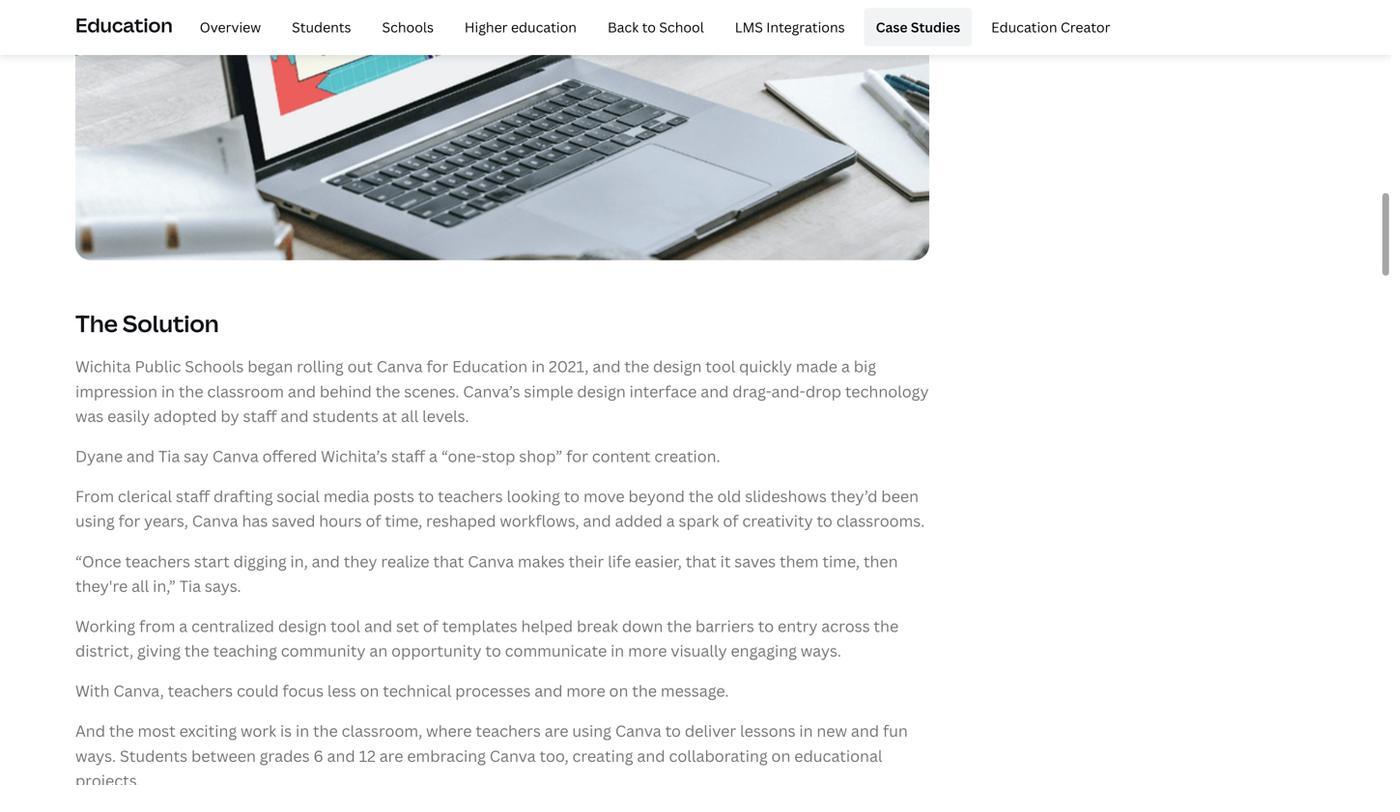 Task type: locate. For each thing, give the bounding box(es) containing it.
more inside working from a centralized design tool and set of templates helped break down the barriers to entry across the district, giving the teaching community an opportunity to communicate in more visually engaging ways.
[[628, 641, 667, 661]]

1 horizontal spatial staff
[[243, 406, 277, 426]]

tia left say
[[158, 446, 180, 467]]

canva down reshaped
[[468, 551, 514, 572]]

studies
[[911, 18, 961, 36]]

1 horizontal spatial all
[[401, 406, 419, 426]]

in
[[531, 356, 545, 377], [161, 381, 175, 402], [611, 641, 624, 661], [296, 721, 309, 742], [799, 721, 813, 742]]

and down communicate
[[535, 681, 563, 702]]

the up spark
[[689, 486, 714, 507]]

1 vertical spatial schools
[[185, 356, 244, 377]]

and right 2021,
[[593, 356, 621, 377]]

using down from
[[75, 511, 115, 532]]

a left '"one-' at the left bottom
[[429, 446, 438, 467]]

0 horizontal spatial time,
[[385, 511, 422, 532]]

says.
[[205, 576, 241, 597]]

integrations
[[766, 18, 845, 36]]

grades
[[260, 746, 310, 767]]

0 horizontal spatial more
[[566, 681, 606, 702]]

teachers
[[438, 486, 503, 507], [125, 551, 190, 572], [168, 681, 233, 702], [476, 721, 541, 742]]

fun
[[883, 721, 908, 742]]

that down reshaped
[[433, 551, 464, 572]]

canva down drafting
[[192, 511, 238, 532]]

the
[[75, 308, 118, 339]]

1 horizontal spatial that
[[686, 551, 717, 572]]

quickly
[[739, 356, 792, 377]]

0 vertical spatial schools
[[382, 18, 434, 36]]

ways. down entry
[[801, 641, 842, 661]]

students down most
[[120, 746, 188, 767]]

to down "they'd"
[[817, 511, 833, 532]]

1 vertical spatial using
[[572, 721, 612, 742]]

reshaped
[[426, 511, 496, 532]]

canva right say
[[212, 446, 259, 467]]

1 horizontal spatial students
[[292, 18, 351, 36]]

back to school
[[608, 18, 704, 36]]

ways.
[[801, 641, 842, 661], [75, 746, 116, 767]]

of
[[366, 511, 381, 532], [723, 511, 739, 532], [423, 616, 439, 637]]

to left deliver
[[665, 721, 681, 742]]

district,
[[75, 641, 133, 661]]

projects.
[[75, 771, 141, 786]]

0 horizontal spatial tool
[[331, 616, 360, 637]]

on up creating
[[609, 681, 628, 702]]

time, down posts
[[385, 511, 422, 532]]

and right 6
[[327, 746, 355, 767]]

education
[[75, 11, 173, 38], [992, 18, 1058, 36], [452, 356, 528, 377]]

1 vertical spatial ways.
[[75, 746, 116, 767]]

menu bar containing overview
[[180, 8, 1122, 46]]

dyane
[[75, 446, 123, 467]]

2 vertical spatial for
[[118, 511, 140, 532]]

of down posts
[[366, 511, 381, 532]]

been
[[881, 486, 919, 507]]

1 horizontal spatial more
[[628, 641, 667, 661]]

a left spark
[[666, 511, 675, 532]]

0 horizontal spatial that
[[433, 551, 464, 572]]

0 vertical spatial staff
[[243, 406, 277, 426]]

0 vertical spatial are
[[545, 721, 569, 742]]

and inside "once teachers start digging in, and they realize that canva makes their life easier, that it saves them time, then they're all in," tia says.
[[312, 551, 340, 572]]

1 horizontal spatial ways.
[[801, 641, 842, 661]]

0 horizontal spatial students
[[120, 746, 188, 767]]

schools left higher
[[382, 18, 434, 36]]

0 horizontal spatial ways.
[[75, 746, 116, 767]]

higher education
[[465, 18, 577, 36]]

education inside menu bar
[[992, 18, 1058, 36]]

are up the too,
[[545, 721, 569, 742]]

creator
[[1061, 18, 1111, 36]]

big
[[854, 356, 876, 377]]

ways. up projects.
[[75, 746, 116, 767]]

ways. inside working from a centralized design tool and set of templates helped break down the barriers to entry across the district, giving the teaching community an opportunity to communicate in more visually engaging ways.
[[801, 641, 842, 661]]

working from a centralized design tool and set of templates helped break down the barriers to entry across the district, giving the teaching community an opportunity to communicate in more visually engaging ways.
[[75, 616, 899, 661]]

for right shop"
[[566, 446, 588, 467]]

0 vertical spatial ways.
[[801, 641, 842, 661]]

education for education creator
[[992, 18, 1058, 36]]

staff up posts
[[391, 446, 425, 467]]

less
[[327, 681, 356, 702]]

using up creating
[[572, 721, 612, 742]]

in down public
[[161, 381, 175, 402]]

on right less
[[360, 681, 379, 702]]

entry
[[778, 616, 818, 637]]

more down down
[[628, 641, 667, 661]]

case
[[876, 18, 908, 36]]

of right "set"
[[423, 616, 439, 637]]

for inside wichita public schools began rolling out canva for education in 2021, and the design tool quickly made a big impression in the classroom and behind the scenes. canva's simple design interface and drag-and-drop technology was easily adopted by staff and students at all levels.
[[427, 356, 449, 377]]

a right from
[[179, 616, 188, 637]]

0 vertical spatial using
[[75, 511, 115, 532]]

0 vertical spatial tool
[[706, 356, 736, 377]]

saves
[[735, 551, 776, 572]]

too,
[[540, 746, 569, 767]]

education creator link
[[980, 8, 1122, 46]]

in down break
[[611, 641, 624, 661]]

1 horizontal spatial of
[[423, 616, 439, 637]]

to up engaging
[[758, 616, 774, 637]]

0 horizontal spatial education
[[75, 11, 173, 38]]

more down communicate
[[566, 681, 606, 702]]

staff down classroom
[[243, 406, 277, 426]]

1 horizontal spatial schools
[[382, 18, 434, 36]]

2 horizontal spatial design
[[653, 356, 702, 377]]

working
[[75, 616, 135, 637]]

are
[[545, 721, 569, 742], [379, 746, 403, 767]]

1 vertical spatial tool
[[331, 616, 360, 637]]

and down move
[[583, 511, 611, 532]]

canva right "out"
[[377, 356, 423, 377]]

0 horizontal spatial staff
[[176, 486, 210, 507]]

design up interface
[[653, 356, 702, 377]]

students inside and the most exciting work is in the classroom, where teachers are using canva to deliver lessons in new and fun ways. students between grades 6 and 12 are embracing canva too, creating and collaborating on educational projects.
[[120, 746, 188, 767]]

engaging
[[731, 641, 797, 661]]

and up offered
[[281, 406, 309, 426]]

2 vertical spatial staff
[[176, 486, 210, 507]]

design down 2021,
[[577, 381, 626, 402]]

design
[[653, 356, 702, 377], [577, 381, 626, 402], [278, 616, 327, 637]]

2 horizontal spatial for
[[566, 446, 588, 467]]

canva inside "once teachers start digging in, and they realize that canva makes their life easier, that it saves them time, then they're all in," tia says.
[[468, 551, 514, 572]]

1 vertical spatial for
[[566, 446, 588, 467]]

"once
[[75, 551, 121, 572]]

0 vertical spatial design
[[653, 356, 702, 377]]

for up scenes.
[[427, 356, 449, 377]]

1 horizontal spatial education
[[452, 356, 528, 377]]

tia
[[158, 446, 180, 467], [179, 576, 201, 597]]

2 horizontal spatial staff
[[391, 446, 425, 467]]

to right posts
[[418, 486, 434, 507]]

2 horizontal spatial education
[[992, 18, 1058, 36]]

1 horizontal spatial using
[[572, 721, 612, 742]]

"one-
[[441, 446, 482, 467]]

0 horizontal spatial design
[[278, 616, 327, 637]]

1 horizontal spatial time,
[[823, 551, 860, 572]]

menu bar
[[180, 8, 1122, 46]]

1 vertical spatial are
[[379, 746, 403, 767]]

between
[[191, 746, 256, 767]]

students left the schools link
[[292, 18, 351, 36]]

1 vertical spatial design
[[577, 381, 626, 402]]

back to school link
[[596, 8, 716, 46]]

tool up drag-
[[706, 356, 736, 377]]

0 horizontal spatial using
[[75, 511, 115, 532]]

all left in,"
[[131, 576, 149, 597]]

the
[[625, 356, 649, 377], [179, 381, 203, 402], [376, 381, 400, 402], [689, 486, 714, 507], [667, 616, 692, 637], [874, 616, 899, 637], [184, 641, 209, 661], [632, 681, 657, 702], [109, 721, 134, 742], [313, 721, 338, 742]]

the up 'adopted'
[[179, 381, 203, 402]]

1 horizontal spatial design
[[577, 381, 626, 402]]

to right back in the left top of the page
[[642, 18, 656, 36]]

and up the an
[[364, 616, 392, 637]]

and inside working from a centralized design tool and set of templates helped break down the barriers to entry across the district, giving the teaching community an opportunity to communicate in more visually engaging ways.
[[364, 616, 392, 637]]

classroom
[[207, 381, 284, 402]]

interface
[[630, 381, 697, 402]]

that left it
[[686, 551, 717, 572]]

0 horizontal spatial on
[[360, 681, 379, 702]]

teachers down processes at the bottom left
[[476, 721, 541, 742]]

public
[[135, 356, 181, 377]]

back
[[608, 18, 639, 36]]

1 vertical spatial students
[[120, 746, 188, 767]]

2 vertical spatial design
[[278, 616, 327, 637]]

0 horizontal spatial for
[[118, 511, 140, 532]]

0 vertical spatial students
[[292, 18, 351, 36]]

0 vertical spatial more
[[628, 641, 667, 661]]

teachers up in,"
[[125, 551, 190, 572]]

all right at
[[401, 406, 419, 426]]

using inside and the most exciting work is in the classroom, where teachers are using canva to deliver lessons in new and fun ways. students between grades 6 and 12 are embracing canva too, creating and collaborating on educational projects.
[[572, 721, 612, 742]]

schools link
[[371, 8, 445, 46]]

1 vertical spatial all
[[131, 576, 149, 597]]

teachers inside "once teachers start digging in, and they realize that canva makes their life easier, that it saves them time, then they're all in," tia says.
[[125, 551, 190, 572]]

2021,
[[549, 356, 589, 377]]

stop
[[482, 446, 515, 467]]

tia right in,"
[[179, 576, 201, 597]]

on
[[360, 681, 379, 702], [609, 681, 628, 702], [772, 746, 791, 767]]

teachers up reshaped
[[438, 486, 503, 507]]

and
[[593, 356, 621, 377], [288, 381, 316, 402], [701, 381, 729, 402], [281, 406, 309, 426], [127, 446, 155, 467], [583, 511, 611, 532], [312, 551, 340, 572], [364, 616, 392, 637], [535, 681, 563, 702], [851, 721, 879, 742], [327, 746, 355, 767], [637, 746, 665, 767]]

tool up community
[[331, 616, 360, 637]]

the up the visually at bottom
[[667, 616, 692, 637]]

teaching
[[213, 641, 277, 661]]

more
[[628, 641, 667, 661], [566, 681, 606, 702]]

and down rolling
[[288, 381, 316, 402]]

canva
[[377, 356, 423, 377], [212, 446, 259, 467], [192, 511, 238, 532], [468, 551, 514, 572], [615, 721, 662, 742], [490, 746, 536, 767]]

0 vertical spatial for
[[427, 356, 449, 377]]

staff
[[243, 406, 277, 426], [391, 446, 425, 467], [176, 486, 210, 507]]

on down lessons
[[772, 746, 791, 767]]

deliver
[[685, 721, 736, 742]]

to left move
[[564, 486, 580, 507]]

time, left then
[[823, 551, 860, 572]]

and right in,
[[312, 551, 340, 572]]

from clerical staff drafting social media posts to teachers looking to move beyond the old slideshows they'd been using for years, canva has saved hours of time, reshaped workflows, and added a spark of creativity to classrooms.
[[75, 486, 925, 532]]

all
[[401, 406, 419, 426], [131, 576, 149, 597]]

easier,
[[635, 551, 682, 572]]

solution
[[123, 308, 219, 339]]

for down clerical
[[118, 511, 140, 532]]

12
[[359, 746, 376, 767]]

a left big
[[841, 356, 850, 377]]

0 horizontal spatial schools
[[185, 356, 244, 377]]

the right across at right bottom
[[874, 616, 899, 637]]

a inside the from clerical staff drafting social media posts to teachers looking to move beyond the old slideshows they'd been using for years, canva has saved hours of time, reshaped workflows, and added a spark of creativity to classrooms.
[[666, 511, 675, 532]]

for
[[427, 356, 449, 377], [566, 446, 588, 467], [118, 511, 140, 532]]

0 vertical spatial all
[[401, 406, 419, 426]]

0 horizontal spatial all
[[131, 576, 149, 597]]

say
[[184, 446, 209, 467]]

1 vertical spatial tia
[[179, 576, 201, 597]]

canva's
[[463, 381, 520, 402]]

1 vertical spatial time,
[[823, 551, 860, 572]]

0 vertical spatial time,
[[385, 511, 422, 532]]

tool inside wichita public schools began rolling out canva for education in 2021, and the design tool quickly made a big impression in the classroom and behind the scenes. canva's simple design interface and drag-and-drop technology was easily adopted by staff and students at all levels.
[[706, 356, 736, 377]]

behind
[[320, 381, 372, 402]]

that
[[433, 551, 464, 572], [686, 551, 717, 572]]

1 vertical spatial more
[[566, 681, 606, 702]]

old
[[717, 486, 741, 507]]

the left message.
[[632, 681, 657, 702]]

canva left the too,
[[490, 746, 536, 767]]

templates
[[442, 616, 518, 637]]

staff up years,
[[176, 486, 210, 507]]

the up interface
[[625, 356, 649, 377]]

where
[[426, 721, 472, 742]]

2 horizontal spatial on
[[772, 746, 791, 767]]

1 horizontal spatial tool
[[706, 356, 736, 377]]

are right 12 at the left of page
[[379, 746, 403, 767]]

schools up classroom
[[185, 356, 244, 377]]

design up community
[[278, 616, 327, 637]]

a
[[841, 356, 850, 377], [429, 446, 438, 467], [666, 511, 675, 532], [179, 616, 188, 637]]

1 horizontal spatial for
[[427, 356, 449, 377]]

the right and
[[109, 721, 134, 742]]

of down old
[[723, 511, 739, 532]]

easily
[[107, 406, 150, 426]]

the right giving
[[184, 641, 209, 661]]



Task type: describe. For each thing, give the bounding box(es) containing it.
in up "simple"
[[531, 356, 545, 377]]

education for education
[[75, 11, 173, 38]]

in,"
[[153, 576, 176, 597]]

1 horizontal spatial are
[[545, 721, 569, 742]]

they're
[[75, 576, 128, 597]]

centralized
[[191, 616, 274, 637]]

is
[[280, 721, 292, 742]]

exciting
[[179, 721, 237, 742]]

higher education link
[[453, 8, 588, 46]]

the up at
[[376, 381, 400, 402]]

then
[[864, 551, 898, 572]]

of inside working from a centralized design tool and set of templates helped break down the barriers to entry across the district, giving the teaching community an opportunity to communicate in more visually engaging ways.
[[423, 616, 439, 637]]

on inside and the most exciting work is in the classroom, where teachers are using canva to deliver lessons in new and fun ways. students between grades 6 and 12 are embracing canva too, creating and collaborating on educational projects.
[[772, 746, 791, 767]]

0 vertical spatial tia
[[158, 446, 180, 467]]

collaborating
[[669, 746, 768, 767]]

at
[[382, 406, 397, 426]]

teachers inside and the most exciting work is in the classroom, where teachers are using canva to deliver lessons in new and fun ways. students between grades 6 and 12 are embracing canva too, creating and collaborating on educational projects.
[[476, 721, 541, 742]]

students link
[[280, 8, 363, 46]]

wichita's
[[321, 446, 388, 467]]

and right creating
[[637, 746, 665, 767]]

with
[[75, 681, 110, 702]]

a inside working from a centralized design tool and set of templates helped break down the barriers to entry across the district, giving the teaching community an opportunity to communicate in more visually engaging ways.
[[179, 616, 188, 637]]

and the most exciting work is in the classroom, where teachers are using canva to deliver lessons in new and fun ways. students between grades 6 and 12 are embracing canva too, creating and collaborating on educational projects.
[[75, 721, 908, 786]]

they
[[344, 551, 377, 572]]

teachers up exciting
[[168, 681, 233, 702]]

levels.
[[422, 406, 469, 426]]

staff inside the from clerical staff drafting social media posts to teachers looking to move beyond the old slideshows they'd been using for years, canva has saved hours of time, reshaped workflows, and added a spark of creativity to classrooms.
[[176, 486, 210, 507]]

realize
[[381, 551, 429, 572]]

educational
[[794, 746, 883, 767]]

looking
[[507, 486, 560, 507]]

all inside wichita public schools began rolling out canva for education in 2021, and the design tool quickly made a big impression in the classroom and behind the scenes. canva's simple design interface and drag-and-drop technology was easily adopted by staff and students at all levels.
[[401, 406, 419, 426]]

drag-
[[733, 381, 772, 402]]

drop
[[806, 381, 842, 402]]

tool inside working from a centralized design tool and set of templates helped break down the barriers to entry across the district, giving the teaching community an opportunity to communicate in more visually engaging ways.
[[331, 616, 360, 637]]

1 horizontal spatial on
[[609, 681, 628, 702]]

0 horizontal spatial are
[[379, 746, 403, 767]]

time, inside "once teachers start digging in, and they realize that canva makes their life easier, that it saves them time, then they're all in," tia says.
[[823, 551, 860, 572]]

community
[[281, 641, 366, 661]]

2 horizontal spatial of
[[723, 511, 739, 532]]

schools inside menu bar
[[382, 18, 434, 36]]

across
[[822, 616, 870, 637]]

education
[[511, 18, 577, 36]]

technology
[[845, 381, 929, 402]]

time, inside the from clerical staff drafting social media posts to teachers looking to move beyond the old slideshows they'd been using for years, canva has saved hours of time, reshaped workflows, and added a spark of creativity to classrooms.
[[385, 511, 422, 532]]

case studies link
[[864, 8, 972, 46]]

design inside working from a centralized design tool and set of templates helped break down the barriers to entry across the district, giving the teaching community an opportunity to communicate in more visually engaging ways.
[[278, 616, 327, 637]]

with canva, teachers could focus less on technical processes and more on the message.
[[75, 681, 729, 702]]

focus
[[283, 681, 324, 702]]

lms integrations
[[735, 18, 845, 36]]

visually
[[671, 641, 727, 661]]

in right is on the left of page
[[296, 721, 309, 742]]

an
[[369, 641, 388, 661]]

shop"
[[519, 446, 563, 467]]

to inside back to school link
[[642, 18, 656, 36]]

wichita public schools began rolling out canva for education in 2021, and the design tool quickly made a big impression in the classroom and behind the scenes. canva's simple design interface and drag-and-drop technology was easily adopted by staff and students at all levels.
[[75, 356, 929, 426]]

break
[[577, 616, 618, 637]]

and left fun
[[851, 721, 879, 742]]

giving
[[137, 641, 181, 661]]

slideshows
[[745, 486, 827, 507]]

school
[[659, 18, 704, 36]]

the up 6
[[313, 721, 338, 742]]

0 horizontal spatial of
[[366, 511, 381, 532]]

canva up creating
[[615, 721, 662, 742]]

work
[[241, 721, 276, 742]]

scenes.
[[404, 381, 459, 402]]

classroom,
[[342, 721, 423, 742]]

staff inside wichita public schools began rolling out canva for education in 2021, and the design tool quickly made a big impression in the classroom and behind the scenes. canva's simple design interface and drag-and-drop technology was easily adopted by staff and students at all levels.
[[243, 406, 277, 426]]

tia inside "once teachers start digging in, and they realize that canva makes their life easier, that it saves them time, then they're all in," tia says.
[[179, 576, 201, 597]]

added
[[615, 511, 663, 532]]

to inside and the most exciting work is in the classroom, where teachers are using canva to deliver lessons in new and fun ways. students between grades 6 and 12 are embracing canva too, creating and collaborating on educational projects.
[[665, 721, 681, 742]]

in left new
[[799, 721, 813, 742]]

could
[[237, 681, 279, 702]]

1 vertical spatial staff
[[391, 446, 425, 467]]

in inside working from a centralized design tool and set of templates helped break down the barriers to entry across the district, giving the teaching community an opportunity to communicate in more visually engaging ways.
[[611, 641, 624, 661]]

start
[[194, 551, 230, 572]]

move
[[584, 486, 625, 507]]

was
[[75, 406, 104, 426]]

rolling
[[297, 356, 344, 377]]

and up clerical
[[127, 446, 155, 467]]

2 that from the left
[[686, 551, 717, 572]]

posts
[[373, 486, 415, 507]]

message.
[[661, 681, 729, 702]]

beyond
[[628, 486, 685, 507]]

creating
[[572, 746, 633, 767]]

technical
[[383, 681, 452, 702]]

and left drag-
[[701, 381, 729, 402]]

workflows,
[[500, 511, 579, 532]]

wichita
[[75, 356, 131, 377]]

simple
[[524, 381, 573, 402]]

dyane and tia say canva offered wichita's staff a "one-stop shop" for content creation.
[[75, 446, 720, 467]]

case studies
[[876, 18, 961, 36]]

and-
[[772, 381, 806, 402]]

by
[[221, 406, 239, 426]]

higher
[[465, 18, 508, 36]]

makes
[[518, 551, 565, 572]]

the solution
[[75, 308, 219, 339]]

from
[[139, 616, 175, 637]]

helped
[[521, 616, 573, 637]]

communicate
[[505, 641, 607, 661]]

all inside "once teachers start digging in, and they realize that canva makes their life easier, that it saves them time, then they're all in," tia says.
[[131, 576, 149, 597]]

years,
[[144, 511, 188, 532]]

set
[[396, 616, 419, 637]]

to down templates
[[485, 641, 501, 661]]

their
[[569, 551, 604, 572]]

new
[[817, 721, 847, 742]]

schools inside wichita public schools began rolling out canva for education in 2021, and the design tool quickly made a big impression in the classroom and behind the scenes. canva's simple design interface and drag-and-drop technology was easily adopted by staff and students at all levels.
[[185, 356, 244, 377]]

and inside the from clerical staff drafting social media posts to teachers looking to move beyond the old slideshows they'd been using for years, canva has saved hours of time, reshaped workflows, and added a spark of creativity to classrooms.
[[583, 511, 611, 532]]

for inside the from clerical staff drafting social media posts to teachers looking to move beyond the old slideshows they'd been using for years, canva has saved hours of time, reshaped workflows, and added a spark of creativity to classrooms.
[[118, 511, 140, 532]]

in,
[[290, 551, 308, 572]]

teachers inside the from clerical staff drafting social media posts to teachers looking to move beyond the old slideshows they'd been using for years, canva has saved hours of time, reshaped workflows, and added a spark of creativity to classrooms.
[[438, 486, 503, 507]]

ways. inside and the most exciting work is in the classroom, where teachers are using canva to deliver lessons in new and fun ways. students between grades 6 and 12 are embracing canva too, creating and collaborating on educational projects.
[[75, 746, 116, 767]]

the inside the from clerical staff drafting social media posts to teachers looking to move beyond the old slideshows they'd been using for years, canva has saved hours of time, reshaped workflows, and added a spark of creativity to classrooms.
[[689, 486, 714, 507]]

processes
[[455, 681, 531, 702]]

1 that from the left
[[433, 551, 464, 572]]

a inside wichita public schools began rolling out canva for education in 2021, and the design tool quickly made a big impression in the classroom and behind the scenes. canva's simple design interface and drag-and-drop technology was easily adopted by staff and students at all levels.
[[841, 356, 850, 377]]

education inside wichita public schools began rolling out canva for education in 2021, and the design tool quickly made a big impression in the classroom and behind the scenes. canva's simple design interface and drag-and-drop technology was easily adopted by staff and students at all levels.
[[452, 356, 528, 377]]

canva inside wichita public schools began rolling out canva for education in 2021, and the design tool quickly made a big impression in the classroom and behind the scenes. canva's simple design interface and drag-and-drop technology was easily adopted by staff and students at all levels.
[[377, 356, 423, 377]]

from
[[75, 486, 114, 507]]

canva,
[[113, 681, 164, 702]]

embracing
[[407, 746, 486, 767]]

lms
[[735, 18, 763, 36]]

drafting
[[213, 486, 273, 507]]

classrooms.
[[836, 511, 925, 532]]

them
[[780, 551, 819, 572]]

made
[[796, 356, 838, 377]]

hours
[[319, 511, 362, 532]]

canva inside the from clerical staff drafting social media posts to teachers looking to move beyond the old slideshows they'd been using for years, canva has saved hours of time, reshaped workflows, and added a spark of creativity to classrooms.
[[192, 511, 238, 532]]

6
[[314, 746, 323, 767]]

using inside the from clerical staff drafting social media posts to teachers looking to move beyond the old slideshows they'd been using for years, canva has saved hours of time, reshaped workflows, and added a spark of creativity to classrooms.
[[75, 511, 115, 532]]



Task type: vqa. For each thing, say whether or not it's contained in the screenshot.
Create a design dropdown button
no



